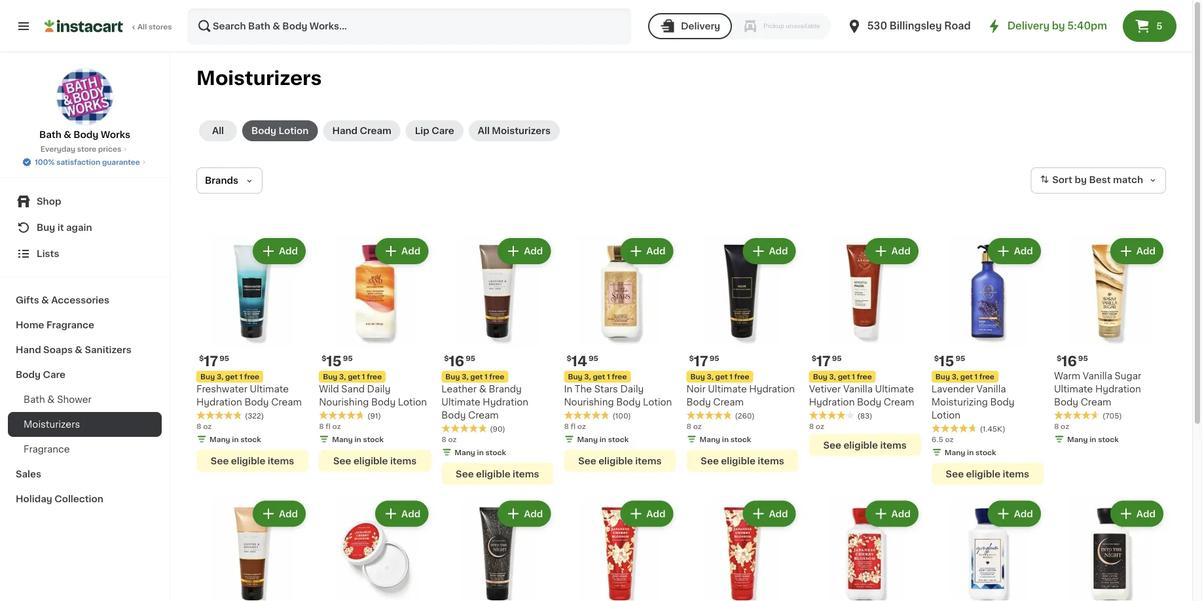 Task type: locate. For each thing, give the bounding box(es) containing it.
2 horizontal spatial moisturizers
[[492, 126, 551, 136]]

(1.45k)
[[980, 426, 1006, 433]]

1 horizontal spatial vanilla
[[977, 385, 1006, 394]]

6 buy 3, get 1 free from the left
[[813, 374, 872, 381]]

fragrance up sales
[[24, 445, 70, 454]]

1 vertical spatial bath
[[24, 396, 45, 405]]

cream inside vetiver vanilla ultimate hydration body cream
[[884, 398, 915, 407]]

many down 6.5 oz at the bottom right of page
[[945, 449, 966, 457]]

instacart logo image
[[45, 18, 123, 34]]

$ up the warm
[[1057, 355, 1062, 363]]

buy it again link
[[8, 215, 162, 241]]

hydration down brandy
[[483, 398, 529, 407]]

body lotion
[[251, 126, 309, 136]]

7 3, from the left
[[952, 374, 959, 381]]

vanilla for 17
[[843, 385, 873, 394]]

& inside leather & brandy ultimate hydration body cream
[[479, 385, 487, 394]]

95 up the warm
[[1078, 355, 1088, 363]]

ultimate right noir
[[708, 385, 747, 394]]

many in stock for noir ultimate hydration body cream
[[700, 436, 751, 443]]

items for freshwater ultimate hydration body cream
[[268, 457, 294, 466]]

0 vertical spatial hand
[[332, 126, 358, 136]]

(705)
[[1103, 413, 1122, 420]]

0 horizontal spatial nourishing
[[319, 398, 369, 407]]

7 95 from the left
[[956, 355, 966, 363]]

$ 17 95 up freshwater
[[199, 355, 229, 368]]

6 free from the left
[[857, 374, 872, 381]]

2 1 from the left
[[362, 374, 365, 381]]

1 get from the left
[[225, 374, 238, 381]]

see eligible items button down (90)
[[442, 463, 554, 486]]

1 vertical spatial fragrance
[[24, 445, 70, 454]]

vanilla inside the lavender vanilla moisturizing body lotion
[[977, 385, 1006, 394]]

1 95 from the left
[[219, 355, 229, 363]]

see eligible items button down (83)
[[809, 435, 921, 457]]

oz down freshwater
[[203, 423, 212, 430]]

oz
[[203, 423, 212, 430], [332, 423, 341, 430], [578, 423, 586, 430], [693, 423, 702, 430], [816, 423, 824, 430], [1061, 423, 1070, 430], [448, 436, 457, 443], [945, 436, 954, 443]]

1 horizontal spatial daily
[[620, 385, 644, 394]]

buy 3, get 1 free for lavender
[[936, 374, 995, 381]]

0 horizontal spatial all
[[138, 23, 147, 30]]

body inside 'noir ultimate hydration body cream'
[[687, 398, 711, 407]]

0 horizontal spatial vanilla
[[843, 385, 873, 394]]

1 horizontal spatial $ 16 95
[[1057, 355, 1088, 368]]

daily right sand
[[367, 385, 391, 394]]

8 oz down the warm
[[1054, 423, 1070, 430]]

buy for noir ultimate hydration body cream
[[691, 374, 705, 381]]

3 get from the left
[[470, 374, 483, 381]]

0 vertical spatial fragrance
[[46, 321, 94, 330]]

0 horizontal spatial $ 15 95
[[322, 355, 353, 368]]

home fragrance link
[[8, 313, 162, 338]]

1 vertical spatial by
[[1075, 176, 1087, 185]]

4 free from the left
[[612, 374, 627, 381]]

8 $ from the left
[[1057, 355, 1062, 363]]

body care link
[[8, 363, 162, 388]]

2 8 fl oz from the left
[[564, 423, 586, 430]]

daily right stars
[[620, 385, 644, 394]]

3 1 from the left
[[485, 374, 488, 381]]

care for body care
[[43, 371, 66, 380]]

works
[[101, 130, 130, 139]]

5 buy 3, get 1 free from the left
[[691, 374, 750, 381]]

3, for in
[[584, 374, 591, 381]]

bath & shower
[[24, 396, 92, 405]]

get for noir
[[715, 374, 728, 381]]

many down noir
[[700, 436, 720, 443]]

see eligible items button for leather & brandy ultimate hydration body cream
[[442, 463, 554, 486]]

1 16 from the left
[[449, 355, 464, 368]]

see for vetiver vanilla ultimate hydration body cream
[[824, 441, 842, 450]]

get
[[225, 374, 238, 381], [348, 374, 360, 381], [470, 374, 483, 381], [593, 374, 605, 381], [715, 374, 728, 381], [838, 374, 850, 381], [961, 374, 973, 381]]

16 up leather
[[449, 355, 464, 368]]

all left stores at the left
[[138, 23, 147, 30]]

vanilla
[[1083, 372, 1113, 381], [843, 385, 873, 394], [977, 385, 1006, 394]]

road
[[944, 21, 971, 31]]

stars
[[594, 385, 618, 394]]

many in stock
[[210, 436, 261, 443], [332, 436, 384, 443], [577, 436, 629, 443], [700, 436, 751, 443], [1067, 436, 1119, 443], [455, 449, 506, 457], [945, 449, 996, 457]]

$ inside $ 14 95
[[567, 355, 572, 363]]

sugar
[[1115, 372, 1142, 381]]

all stores link
[[45, 8, 173, 45]]

3 17 from the left
[[817, 355, 831, 368]]

delivery button
[[648, 13, 732, 39]]

0 horizontal spatial $ 16 95
[[444, 355, 476, 368]]

2 $ 15 95 from the left
[[934, 355, 966, 368]]

0 horizontal spatial care
[[43, 371, 66, 380]]

8 down wild
[[319, 423, 324, 430]]

add
[[279, 247, 298, 256], [401, 247, 421, 256], [524, 247, 543, 256], [647, 247, 666, 256], [769, 247, 788, 256], [892, 247, 911, 256], [1014, 247, 1033, 256], [1137, 247, 1156, 256], [279, 510, 298, 519], [401, 510, 421, 519], [524, 510, 543, 519], [647, 510, 666, 519], [769, 510, 788, 519], [892, 510, 911, 519], [1014, 510, 1033, 519], [1137, 510, 1156, 519]]

1 buy 3, get 1 free from the left
[[200, 374, 259, 381]]

7 free from the left
[[980, 374, 995, 381]]

1 free from the left
[[244, 374, 259, 381]]

8 oz for leather & brandy ultimate hydration body cream
[[442, 436, 457, 443]]

1 horizontal spatial fl
[[571, 423, 576, 430]]

free up vetiver vanilla ultimate hydration body cream
[[857, 374, 872, 381]]

see eligible items button down "(91)"
[[319, 450, 431, 473]]

hydration down freshwater
[[196, 398, 242, 407]]

items for leather & brandy ultimate hydration body cream
[[513, 470, 539, 479]]

free up freshwater ultimate hydration body cream
[[244, 374, 259, 381]]

1 horizontal spatial nourishing
[[564, 398, 614, 407]]

see eligible items button for lavender vanilla moisturizing body lotion
[[932, 463, 1044, 486]]

many for freshwater ultimate hydration body cream
[[210, 436, 230, 443]]

see for wild sand daily nourishing body lotion
[[333, 457, 351, 466]]

$ 16 95 for warm
[[1057, 355, 1088, 368]]

530
[[868, 21, 887, 31]]

buy 3, get 1 free for wild
[[323, 374, 382, 381]]

6 $ from the left
[[812, 355, 817, 363]]

16 for warm
[[1062, 355, 1077, 368]]

6.5
[[932, 436, 943, 443]]

8 oz
[[196, 423, 212, 430], [687, 423, 702, 430], [809, 423, 824, 430], [1054, 423, 1070, 430], [442, 436, 457, 443]]

cream inside leather & brandy ultimate hydration body cream
[[468, 411, 499, 421]]

get up leather
[[470, 374, 483, 381]]

everyday store prices
[[40, 146, 121, 153]]

3, up vetiver
[[829, 374, 836, 381]]

95 up the lavender
[[956, 355, 966, 363]]

delivery
[[1008, 21, 1050, 31], [681, 22, 720, 31]]

100% satisfaction guarantee button
[[22, 155, 148, 168]]

see eligible items button for in the stars daily nourishing body lotion
[[564, 450, 676, 473]]

5 $ from the left
[[689, 355, 694, 363]]

ultimate
[[250, 385, 289, 394], [708, 385, 747, 394], [875, 385, 914, 394], [1054, 385, 1093, 394], [442, 398, 481, 407]]

6 3, from the left
[[829, 374, 836, 381]]

get for wild
[[348, 374, 360, 381]]

2 $ 16 95 from the left
[[1057, 355, 1088, 368]]

2 buy 3, get 1 free from the left
[[323, 374, 382, 381]]

6 get from the left
[[838, 374, 850, 381]]

7 buy 3, get 1 free from the left
[[936, 374, 995, 381]]

body lotion link
[[242, 120, 318, 141]]

5 1 from the left
[[730, 374, 733, 381]]

$ 15 95 up wild
[[322, 355, 353, 368]]

0 horizontal spatial delivery
[[681, 22, 720, 31]]

sand
[[341, 385, 365, 394]]

many
[[210, 436, 230, 443], [332, 436, 353, 443], [577, 436, 598, 443], [700, 436, 720, 443], [1067, 436, 1088, 443], [455, 449, 475, 457], [945, 449, 966, 457]]

$ 15 95 up the lavender
[[934, 355, 966, 368]]

1 horizontal spatial moisturizers
[[196, 69, 322, 88]]

1 fl from the left
[[326, 423, 331, 430]]

oz down leather & brandy ultimate hydration body cream
[[448, 436, 457, 443]]

2 daily from the left
[[620, 385, 644, 394]]

4 $ from the left
[[567, 355, 572, 363]]

3 buy 3, get 1 free from the left
[[445, 374, 504, 381]]

8 fl oz inside product group
[[564, 423, 586, 430]]

best
[[1089, 176, 1111, 185]]

nourishing inside in the stars daily nourishing body lotion
[[564, 398, 614, 407]]

& left brandy
[[479, 385, 487, 394]]

by right sort
[[1075, 176, 1087, 185]]

★★★★★
[[196, 411, 242, 420], [196, 411, 242, 420], [319, 411, 365, 420], [319, 411, 365, 420], [564, 411, 610, 420], [564, 411, 610, 420], [687, 411, 732, 420], [687, 411, 732, 420], [809, 411, 855, 420], [809, 411, 855, 420], [1054, 411, 1100, 420], [1054, 411, 1100, 420], [442, 424, 487, 433], [442, 424, 487, 433], [932, 424, 978, 433], [932, 424, 978, 433]]

15 for lavender
[[939, 355, 954, 368]]

1 vertical spatial care
[[43, 371, 66, 380]]

delivery for delivery
[[681, 22, 720, 31]]

2 3, from the left
[[339, 374, 346, 381]]

items for lavender vanilla moisturizing body lotion
[[1003, 470, 1029, 479]]

$ for vetiver
[[812, 355, 817, 363]]

1 for leather
[[485, 374, 488, 381]]

8 oz for freshwater ultimate hydration body cream
[[196, 423, 212, 430]]

2 $ 17 95 from the left
[[689, 355, 719, 368]]

$ up wild
[[322, 355, 326, 363]]

0 horizontal spatial $ 17 95
[[199, 355, 229, 368]]

vanilla inside vetiver vanilla ultimate hydration body cream
[[843, 385, 873, 394]]

see for lavender vanilla moisturizing body lotion
[[946, 470, 964, 479]]

buy 3, get 1 free for in
[[568, 374, 627, 381]]

body down leather
[[442, 411, 466, 421]]

sales link
[[8, 462, 162, 487]]

8 down in
[[564, 423, 569, 430]]

vanilla for 15
[[977, 385, 1006, 394]]

(91)
[[367, 413, 381, 420]]

buy for leather & brandy ultimate hydration body cream
[[445, 374, 460, 381]]

3 3, from the left
[[462, 374, 469, 381]]

bath & body works
[[39, 130, 130, 139]]

all stores
[[138, 23, 172, 30]]

eligible
[[844, 441, 878, 450], [231, 457, 265, 466], [354, 457, 388, 466], [599, 457, 633, 466], [721, 457, 756, 466], [476, 470, 511, 479], [966, 470, 1001, 479]]

3, up the lavender
[[952, 374, 959, 381]]

2 fl from the left
[[571, 423, 576, 430]]

in down warm vanilla sugar ultimate hydration body cream
[[1090, 436, 1097, 443]]

15 up wild
[[326, 355, 342, 368]]

0 horizontal spatial by
[[1052, 21, 1065, 31]]

17 up noir
[[694, 355, 708, 368]]

1 8 fl oz from the left
[[319, 423, 341, 430]]

body inside vetiver vanilla ultimate hydration body cream
[[857, 398, 882, 407]]

2 get from the left
[[348, 374, 360, 381]]

0 horizontal spatial 8 fl oz
[[319, 423, 341, 430]]

6 95 from the left
[[832, 355, 842, 363]]

buy inside product group
[[568, 374, 583, 381]]

many in stock down "(91)"
[[332, 436, 384, 443]]

1 for in
[[607, 374, 610, 381]]

free for vetiver
[[857, 374, 872, 381]]

buy it again
[[37, 223, 92, 232]]

fl down in
[[571, 423, 576, 430]]

hydration
[[749, 385, 795, 394], [1096, 385, 1141, 394], [196, 398, 242, 407], [483, 398, 529, 407], [809, 398, 855, 407]]

2 16 from the left
[[1062, 355, 1077, 368]]

2 95 from the left
[[343, 355, 353, 363]]

1 horizontal spatial 16
[[1062, 355, 1077, 368]]

lip
[[415, 126, 429, 136]]

8 for noir ultimate hydration body cream
[[687, 423, 692, 430]]

in down the lavender vanilla moisturizing body lotion
[[967, 449, 974, 457]]

body inside leather & brandy ultimate hydration body cream
[[442, 411, 466, 421]]

3 $ 17 95 from the left
[[812, 355, 842, 368]]

4 buy 3, get 1 free from the left
[[568, 374, 627, 381]]

6.5 oz
[[932, 436, 954, 443]]

delivery inside button
[[681, 22, 720, 31]]

1 up freshwater ultimate hydration body cream
[[239, 374, 243, 381]]

0 horizontal spatial 16
[[449, 355, 464, 368]]

stock down (260)
[[731, 436, 751, 443]]

1 up vetiver vanilla ultimate hydration body cream
[[852, 374, 855, 381]]

get for in
[[593, 374, 605, 381]]

eligible down (83)
[[844, 441, 878, 450]]

2 horizontal spatial all
[[478, 126, 490, 136]]

add button
[[254, 240, 305, 263], [377, 240, 427, 263], [499, 240, 550, 263], [622, 240, 672, 263], [744, 240, 795, 263], [867, 240, 917, 263], [989, 240, 1040, 263], [1112, 240, 1162, 263], [254, 503, 305, 526], [377, 503, 427, 526], [499, 503, 550, 526], [622, 503, 672, 526], [744, 503, 795, 526], [867, 503, 917, 526], [989, 503, 1040, 526], [1112, 503, 1162, 526]]

0 vertical spatial care
[[432, 126, 454, 136]]

product group
[[196, 236, 309, 473], [319, 236, 431, 473], [442, 236, 554, 486], [564, 236, 676, 473], [687, 236, 799, 473], [809, 236, 921, 457], [932, 236, 1044, 486], [1054, 236, 1166, 448], [196, 499, 309, 602], [319, 499, 431, 602], [442, 499, 554, 602], [564, 499, 676, 602], [687, 499, 799, 602], [809, 499, 921, 602], [932, 499, 1044, 602], [1054, 499, 1166, 602]]

hydration inside 'noir ultimate hydration body cream'
[[749, 385, 795, 394]]

in for lavender vanilla moisturizing body lotion
[[967, 449, 974, 457]]

2 15 from the left
[[939, 355, 954, 368]]

1 15 from the left
[[326, 355, 342, 368]]

95 inside $ 14 95
[[589, 355, 598, 363]]

1 $ 16 95 from the left
[[444, 355, 476, 368]]

&
[[64, 130, 71, 139], [41, 296, 49, 305], [75, 346, 83, 355], [479, 385, 487, 394], [47, 396, 55, 405]]

sort by
[[1053, 176, 1087, 185]]

1 vertical spatial hand
[[16, 346, 41, 355]]

1 daily from the left
[[367, 385, 391, 394]]

gifts
[[16, 296, 39, 305]]

4 get from the left
[[593, 374, 605, 381]]

stock down (100)
[[608, 436, 629, 443]]

95 up sand
[[343, 355, 353, 363]]

see eligible items down (90)
[[456, 470, 539, 479]]

hand right body lotion
[[332, 126, 358, 136]]

see eligible items button for noir ultimate hydration body cream
[[687, 450, 799, 473]]

eligible down (100)
[[599, 457, 633, 466]]

2 horizontal spatial $ 17 95
[[812, 355, 842, 368]]

0 vertical spatial bath
[[39, 130, 61, 139]]

100% satisfaction guarantee
[[35, 159, 140, 166]]

oz for freshwater ultimate hydration body cream
[[203, 423, 212, 430]]

see eligible items for in the stars daily nourishing body lotion
[[578, 457, 662, 466]]

body
[[251, 126, 276, 136], [74, 130, 99, 139], [16, 371, 41, 380], [245, 398, 269, 407], [371, 398, 396, 407], [616, 398, 641, 407], [687, 398, 711, 407], [857, 398, 882, 407], [990, 398, 1015, 407], [1054, 398, 1079, 407], [442, 411, 466, 421]]

buy 3, get 1 free up vetiver
[[813, 374, 872, 381]]

body inside freshwater ultimate hydration body cream
[[245, 398, 269, 407]]

many for leather & brandy ultimate hydration body cream
[[455, 449, 475, 457]]

1 nourishing from the left
[[319, 398, 369, 407]]

in down wild sand daily nourishing body lotion
[[355, 436, 361, 443]]

1 $ 17 95 from the left
[[199, 355, 229, 368]]

8 down vetiver
[[809, 423, 814, 430]]

ultimate inside 'noir ultimate hydration body cream'
[[708, 385, 747, 394]]

4 3, from the left
[[584, 374, 591, 381]]

care
[[432, 126, 454, 136], [43, 371, 66, 380]]

freshwater
[[196, 385, 248, 394]]

7 get from the left
[[961, 374, 973, 381]]

1 horizontal spatial by
[[1075, 176, 1087, 185]]

by inside field
[[1075, 176, 1087, 185]]

body inside in the stars daily nourishing body lotion
[[616, 398, 641, 407]]

$ 16 95 up the warm
[[1057, 355, 1088, 368]]

nourishing down sand
[[319, 398, 369, 407]]

fragrance link
[[8, 437, 162, 462]]

eligible for leather & brandy ultimate hydration body cream
[[476, 470, 511, 479]]

0 horizontal spatial fl
[[326, 423, 331, 430]]

many down sand
[[332, 436, 353, 443]]

5 get from the left
[[715, 374, 728, 381]]

15 up the lavender
[[939, 355, 954, 368]]

stock down (1.45k)
[[976, 449, 996, 457]]

lists
[[37, 250, 59, 259]]

95 up 'noir ultimate hydration body cream'
[[710, 355, 719, 363]]

1 17 from the left
[[204, 355, 218, 368]]

eligible down (260)
[[721, 457, 756, 466]]

buy 3, get 1 free up sand
[[323, 374, 382, 381]]

1 $ 15 95 from the left
[[322, 355, 353, 368]]

get up 'noir ultimate hydration body cream'
[[715, 374, 728, 381]]

1 horizontal spatial all
[[212, 126, 224, 136]]

0 horizontal spatial daily
[[367, 385, 391, 394]]

8 fl oz down wild
[[319, 423, 341, 430]]

many in stock for in the stars daily nourishing body lotion
[[577, 436, 629, 443]]

in down in the stars daily nourishing body lotion
[[600, 436, 606, 443]]

Best match Sort by field
[[1031, 168, 1166, 194]]

7 $ from the left
[[934, 355, 939, 363]]

see eligible items for noir ultimate hydration body cream
[[701, 457, 784, 466]]

bath
[[39, 130, 61, 139], [24, 396, 45, 405]]

2 $ from the left
[[322, 355, 326, 363]]

(260)
[[735, 413, 755, 420]]

1 horizontal spatial delivery
[[1008, 21, 1050, 31]]

1 horizontal spatial 17
[[694, 355, 708, 368]]

$ up noir
[[689, 355, 694, 363]]

0 vertical spatial by
[[1052, 21, 1065, 31]]

in for leather & brandy ultimate hydration body cream
[[477, 449, 484, 457]]

3, up 'noir ultimate hydration body cream'
[[707, 374, 714, 381]]

delivery by 5:40pm
[[1008, 21, 1107, 31]]

& for gifts & accessories
[[41, 296, 49, 305]]

1 1 from the left
[[239, 374, 243, 381]]

fragrance
[[46, 321, 94, 330], [24, 445, 70, 454]]

None search field
[[187, 8, 631, 45]]

1 up leather & brandy ultimate hydration body cream
[[485, 374, 488, 381]]

many in stock down 6.5 oz at the bottom right of page
[[945, 449, 996, 457]]

$ for leather
[[444, 355, 449, 363]]

care up bath & shower
[[43, 371, 66, 380]]

7 1 from the left
[[975, 374, 978, 381]]

0 horizontal spatial moisturizers
[[24, 420, 80, 430]]

delivery by 5:40pm link
[[987, 18, 1107, 34]]

$ 17 95 for vetiver
[[812, 355, 842, 368]]

3, up freshwater
[[217, 374, 224, 381]]

buy for vetiver vanilla ultimate hydration body cream
[[813, 374, 828, 381]]

1 up 'noir ultimate hydration body cream'
[[730, 374, 733, 381]]

fl
[[326, 423, 331, 430], [571, 423, 576, 430]]

4 95 from the left
[[589, 355, 598, 363]]

bath down "body care"
[[24, 396, 45, 405]]

all for all
[[212, 126, 224, 136]]

8 oz down freshwater
[[196, 423, 212, 430]]

1 horizontal spatial care
[[432, 126, 454, 136]]

1 up stars
[[607, 374, 610, 381]]

1 horizontal spatial $ 17 95
[[689, 355, 719, 368]]

5 3, from the left
[[707, 374, 714, 381]]

free up wild sand daily nourishing body lotion
[[367, 374, 382, 381]]

many down the
[[577, 436, 598, 443]]

buy 3, get 1 free up leather
[[445, 374, 504, 381]]

ultimate down the warm
[[1054, 385, 1093, 394]]

& for bath & shower
[[47, 396, 55, 405]]

6 1 from the left
[[852, 374, 855, 381]]

hydration inside vetiver vanilla ultimate hydration body cream
[[809, 398, 855, 407]]

16
[[449, 355, 464, 368], [1062, 355, 1077, 368]]

8 down freshwater
[[196, 423, 201, 430]]

$ for in
[[567, 355, 572, 363]]

moisturizers
[[196, 69, 322, 88], [492, 126, 551, 136], [24, 420, 80, 430]]

cream inside 'noir ultimate hydration body cream'
[[713, 398, 744, 407]]

oz for lavender vanilla moisturizing body lotion
[[945, 436, 954, 443]]

free for in
[[612, 374, 627, 381]]

see eligible items down (83)
[[824, 441, 907, 450]]

& right soaps
[[75, 346, 83, 355]]

2 17 from the left
[[694, 355, 708, 368]]

oz for vetiver vanilla ultimate hydration body cream
[[816, 423, 824, 430]]

see eligible items
[[824, 441, 907, 450], [211, 457, 294, 466], [333, 457, 417, 466], [578, 457, 662, 466], [701, 457, 784, 466], [456, 470, 539, 479], [946, 470, 1029, 479]]

body inside wild sand daily nourishing body lotion
[[371, 398, 396, 407]]

$ 15 95
[[322, 355, 353, 368], [934, 355, 966, 368]]

bath for bath & shower
[[24, 396, 45, 405]]

sort
[[1053, 176, 1073, 185]]

by for sort
[[1075, 176, 1087, 185]]

oz down vetiver
[[816, 423, 824, 430]]

1 3, from the left
[[217, 374, 224, 381]]

get up the lavender
[[961, 374, 973, 381]]

free up the lavender vanilla moisturizing body lotion
[[980, 374, 995, 381]]

3 free from the left
[[489, 374, 504, 381]]

2 horizontal spatial 17
[[817, 355, 831, 368]]

0 horizontal spatial 17
[[204, 355, 218, 368]]

fl inside product group
[[571, 423, 576, 430]]

lotion inside wild sand daily nourishing body lotion
[[398, 398, 427, 407]]

0 horizontal spatial 15
[[326, 355, 342, 368]]

buy up the lavender
[[936, 374, 950, 381]]

1 horizontal spatial hand
[[332, 126, 358, 136]]

8 fl oz
[[319, 423, 341, 430], [564, 423, 586, 430]]

stock for in the stars daily nourishing body lotion
[[608, 436, 629, 443]]

buy 3, get 1 free for vetiver
[[813, 374, 872, 381]]

buy 3, get 1 free up noir
[[691, 374, 750, 381]]

4 1 from the left
[[607, 374, 610, 381]]

15 for wild
[[326, 355, 342, 368]]

all inside "link"
[[138, 23, 147, 30]]

17 up freshwater
[[204, 355, 218, 368]]

95 for vetiver
[[832, 355, 842, 363]]

$ for freshwater
[[199, 355, 204, 363]]

1 $ from the left
[[199, 355, 204, 363]]

vanilla up moisturizing
[[977, 385, 1006, 394]]

95 for leather
[[466, 355, 476, 363]]

3 95 from the left
[[466, 355, 476, 363]]

buy
[[37, 223, 55, 232], [200, 374, 215, 381], [323, 374, 338, 381], [445, 374, 460, 381], [568, 374, 583, 381], [691, 374, 705, 381], [813, 374, 828, 381], [936, 374, 950, 381]]

& left the shower
[[47, 396, 55, 405]]

3,
[[217, 374, 224, 381], [339, 374, 346, 381], [462, 374, 469, 381], [584, 374, 591, 381], [707, 374, 714, 381], [829, 374, 836, 381], [952, 374, 959, 381]]

ultimate down leather
[[442, 398, 481, 407]]

1 for noir
[[730, 374, 733, 381]]

oz down noir
[[693, 423, 702, 430]]

1 horizontal spatial 8 fl oz
[[564, 423, 586, 430]]

see eligible items button for wild sand daily nourishing body lotion
[[319, 450, 431, 473]]

items for wild sand daily nourishing body lotion
[[390, 457, 417, 466]]

in down 'noir ultimate hydration body cream'
[[722, 436, 729, 443]]

1 horizontal spatial 15
[[939, 355, 954, 368]]

& up everyday
[[64, 130, 71, 139]]

2 nourishing from the left
[[564, 398, 614, 407]]

ultimate inside leather & brandy ultimate hydration body cream
[[442, 398, 481, 407]]

all
[[138, 23, 147, 30], [212, 126, 224, 136], [478, 126, 490, 136]]

fragrance inside 'link'
[[46, 321, 94, 330]]

5 free from the left
[[735, 374, 750, 381]]

2 horizontal spatial vanilla
[[1083, 372, 1113, 381]]

1 for lavender
[[975, 374, 978, 381]]

see for freshwater ultimate hydration body cream
[[211, 457, 229, 466]]

0 horizontal spatial hand
[[16, 346, 41, 355]]

buy up in
[[568, 374, 583, 381]]

95
[[219, 355, 229, 363], [343, 355, 353, 363], [466, 355, 476, 363], [589, 355, 598, 363], [710, 355, 719, 363], [832, 355, 842, 363], [956, 355, 966, 363], [1078, 355, 1088, 363]]

hand soaps & sanitizers link
[[8, 338, 162, 363]]

3 $ from the left
[[444, 355, 449, 363]]

$ 15 95 for wild
[[322, 355, 353, 368]]

eligible for in the stars daily nourishing body lotion
[[599, 457, 633, 466]]

hand for hand cream
[[332, 126, 358, 136]]

body inside warm vanilla sugar ultimate hydration body cream
[[1054, 398, 1079, 407]]

2 vertical spatial moisturizers
[[24, 420, 80, 430]]

see eligible items down (260)
[[701, 457, 784, 466]]

many down warm vanilla sugar ultimate hydration body cream
[[1067, 436, 1088, 443]]

1 horizontal spatial $ 15 95
[[934, 355, 966, 368]]

free
[[244, 374, 259, 381], [367, 374, 382, 381], [489, 374, 504, 381], [612, 374, 627, 381], [735, 374, 750, 381], [857, 374, 872, 381], [980, 374, 995, 381]]

satisfaction
[[56, 159, 100, 166]]

in for in the stars daily nourishing body lotion
[[600, 436, 606, 443]]

all up "brands"
[[212, 126, 224, 136]]

cream inside warm vanilla sugar ultimate hydration body cream
[[1081, 398, 1112, 407]]

2 free from the left
[[367, 374, 382, 381]]

5 95 from the left
[[710, 355, 719, 363]]

oz down wild
[[332, 423, 341, 430]]

in for warm vanilla sugar ultimate hydration body cream
[[1090, 436, 1097, 443]]

oz down warm vanilla sugar ultimate hydration body cream
[[1061, 423, 1070, 430]]



Task type: vqa. For each thing, say whether or not it's contained in the screenshot.
vary
no



Task type: describe. For each thing, give the bounding box(es) containing it.
oz down the
[[578, 423, 586, 430]]

Search field
[[189, 9, 630, 43]]

eligible for wild sand daily nourishing body lotion
[[354, 457, 388, 466]]

holiday
[[16, 495, 52, 504]]

stock for noir ultimate hydration body cream
[[731, 436, 751, 443]]

buy for freshwater ultimate hydration body cream
[[200, 374, 215, 381]]

daily inside in the stars daily nourishing body lotion
[[620, 385, 644, 394]]

3, for wild
[[339, 374, 346, 381]]

shop link
[[8, 189, 162, 215]]

buy 3, get 1 free for freshwater
[[200, 374, 259, 381]]

8 for in the stars daily nourishing body lotion
[[564, 423, 569, 430]]

14
[[572, 355, 587, 368]]

prices
[[98, 146, 121, 153]]

warm
[[1054, 372, 1081, 381]]

stock for lavender vanilla moisturizing body lotion
[[976, 449, 996, 457]]

guarantee
[[102, 159, 140, 166]]

many in stock for wild sand daily nourishing body lotion
[[332, 436, 384, 443]]

(100)
[[613, 413, 631, 420]]

free for lavender
[[980, 374, 995, 381]]

ultimate inside vetiver vanilla ultimate hydration body cream
[[875, 385, 914, 394]]

8 for wild sand daily nourishing body lotion
[[319, 423, 324, 430]]

in
[[564, 385, 573, 394]]

body care
[[16, 371, 66, 380]]

leather & brandy ultimate hydration body cream
[[442, 385, 529, 421]]

store
[[77, 146, 96, 153]]

(83)
[[858, 413, 873, 420]]

8 95 from the left
[[1078, 355, 1088, 363]]

match
[[1113, 176, 1143, 185]]

vanilla inside warm vanilla sugar ultimate hydration body cream
[[1083, 372, 1113, 381]]

moisturizing
[[932, 398, 988, 407]]

95 for in
[[589, 355, 598, 363]]

all for all moisturizers
[[478, 126, 490, 136]]

see eligible items for leather & brandy ultimate hydration body cream
[[456, 470, 539, 479]]

8 oz for vetiver vanilla ultimate hydration body cream
[[809, 423, 824, 430]]

530 billingsley road button
[[847, 8, 971, 45]]

wild
[[319, 385, 339, 394]]

lip care
[[415, 126, 454, 136]]

lavender
[[932, 385, 974, 394]]

accessories
[[51, 296, 109, 305]]

body right all link at top
[[251, 126, 276, 136]]

$ for noir
[[689, 355, 694, 363]]

3, for lavender
[[952, 374, 959, 381]]

5
[[1157, 22, 1163, 31]]

hand cream
[[332, 126, 391, 136]]

5 button
[[1123, 10, 1177, 42]]

$ for lavender
[[934, 355, 939, 363]]

5:40pm
[[1068, 21, 1107, 31]]

stock for leather & brandy ultimate hydration body cream
[[486, 449, 506, 457]]

gifts & accessories
[[16, 296, 109, 305]]

see for leather & brandy ultimate hydration body cream
[[456, 470, 474, 479]]

gifts & accessories link
[[8, 288, 162, 313]]

brandy
[[489, 385, 522, 394]]

service type group
[[648, 13, 831, 39]]

holiday collection link
[[8, 487, 162, 512]]

in for noir ultimate hydration body cream
[[722, 436, 729, 443]]

95 for freshwater
[[219, 355, 229, 363]]

lotion inside in the stars daily nourishing body lotion
[[643, 398, 672, 407]]

in for freshwater ultimate hydration body cream
[[232, 436, 239, 443]]

(322)
[[245, 413, 264, 420]]

everyday
[[40, 146, 75, 153]]

many in stock for warm vanilla sugar ultimate hydration body cream
[[1067, 436, 1119, 443]]

fl for 14
[[571, 423, 576, 430]]

stores
[[149, 23, 172, 30]]

items for in the stars daily nourishing body lotion
[[635, 457, 662, 466]]

17 for vetiver
[[817, 355, 831, 368]]

95 for lavender
[[956, 355, 966, 363]]

collection
[[54, 495, 103, 504]]

free for freshwater
[[244, 374, 259, 381]]

95 for wild
[[343, 355, 353, 363]]

ultimate inside warm vanilla sugar ultimate hydration body cream
[[1054, 385, 1093, 394]]

see eligible items for lavender vanilla moisturizing body lotion
[[946, 470, 1029, 479]]

17 for noir
[[694, 355, 708, 368]]

best match
[[1089, 176, 1143, 185]]

many in stock for freshwater ultimate hydration body cream
[[210, 436, 261, 443]]

brands
[[205, 176, 238, 185]]

care for lip care
[[432, 126, 454, 136]]

8 fl oz for 14
[[564, 423, 586, 430]]

the
[[575, 385, 592, 394]]

$ 17 95 for noir
[[689, 355, 719, 368]]

product group containing 14
[[564, 236, 676, 473]]

daily inside wild sand daily nourishing body lotion
[[367, 385, 391, 394]]

lip care link
[[406, 120, 464, 141]]

1 for freshwater
[[239, 374, 243, 381]]

see for in the stars daily nourishing body lotion
[[578, 457, 596, 466]]

get for lavender
[[961, 374, 973, 381]]

oz for warm vanilla sugar ultimate hydration body cream
[[1061, 423, 1070, 430]]

wild sand daily nourishing body lotion
[[319, 385, 427, 407]]

lists link
[[8, 241, 162, 267]]

everyday store prices link
[[40, 144, 129, 155]]

see eligible items button for vetiver vanilla ultimate hydration body cream
[[809, 435, 921, 457]]

1 for vetiver
[[852, 374, 855, 381]]

delivery for delivery by 5:40pm
[[1008, 21, 1050, 31]]

oz for noir ultimate hydration body cream
[[693, 423, 702, 430]]

oz for leather & brandy ultimate hydration body cream
[[448, 436, 457, 443]]

shop
[[37, 197, 61, 206]]

get for freshwater
[[225, 374, 238, 381]]

warm vanilla sugar ultimate hydration body cream
[[1054, 372, 1142, 407]]

in for wild sand daily nourishing body lotion
[[355, 436, 361, 443]]

all moisturizers
[[478, 126, 551, 136]]

(90)
[[490, 426, 505, 433]]

noir ultimate hydration body cream
[[687, 385, 795, 407]]

530 billingsley road
[[868, 21, 971, 31]]

get for leather
[[470, 374, 483, 381]]

again
[[66, 223, 92, 232]]

8 oz for warm vanilla sugar ultimate hydration body cream
[[1054, 423, 1070, 430]]

bath & body works link
[[39, 68, 130, 141]]

ultimate inside freshwater ultimate hydration body cream
[[250, 385, 289, 394]]

many for in the stars daily nourishing body lotion
[[577, 436, 598, 443]]

lotion inside the lavender vanilla moisturizing body lotion
[[932, 411, 961, 421]]

see eligible items button for freshwater ultimate hydration body cream
[[196, 450, 309, 473]]

lavender vanilla moisturizing body lotion
[[932, 385, 1015, 421]]

$ 14 95
[[567, 355, 598, 368]]

billingsley
[[890, 21, 942, 31]]

it
[[57, 223, 64, 232]]

bath & shower link
[[8, 388, 162, 413]]

$ 16 95 for buy
[[444, 355, 476, 368]]

body up bath & shower
[[16, 371, 41, 380]]

eligible for freshwater ultimate hydration body cream
[[231, 457, 265, 466]]

cream inside freshwater ultimate hydration body cream
[[271, 398, 302, 407]]

buy left the it
[[37, 223, 55, 232]]

bath & body works logo image
[[56, 68, 114, 126]]

free for wild
[[367, 374, 382, 381]]

free for leather
[[489, 374, 504, 381]]

items for vetiver vanilla ultimate hydration body cream
[[880, 441, 907, 450]]

fl for 15
[[326, 423, 331, 430]]

stock for wild sand daily nourishing body lotion
[[363, 436, 384, 443]]

in the stars daily nourishing body lotion
[[564, 385, 672, 407]]

100%
[[35, 159, 55, 166]]

17 for freshwater
[[204, 355, 218, 368]]

all for all stores
[[138, 23, 147, 30]]

freshwater ultimate hydration body cream
[[196, 385, 302, 407]]

many for noir ultimate hydration body cream
[[700, 436, 720, 443]]

8 for vetiver vanilla ultimate hydration body cream
[[809, 423, 814, 430]]

hydration inside leather & brandy ultimate hydration body cream
[[483, 398, 529, 407]]

see for noir ultimate hydration body cream
[[701, 457, 719, 466]]

leather
[[442, 385, 477, 394]]

items for noir ultimate hydration body cream
[[758, 457, 784, 466]]

& for bath & body works
[[64, 130, 71, 139]]

see eligible items for vetiver vanilla ultimate hydration body cream
[[824, 441, 907, 450]]

shower
[[57, 396, 92, 405]]

home
[[16, 321, 44, 330]]

soaps
[[43, 346, 73, 355]]

home fragrance
[[16, 321, 94, 330]]

8 oz for noir ultimate hydration body cream
[[687, 423, 702, 430]]

all link
[[199, 120, 237, 141]]

body up store at the left of page
[[74, 130, 99, 139]]

sanitizers
[[85, 346, 131, 355]]

hydration inside freshwater ultimate hydration body cream
[[196, 398, 242, 407]]

stock for freshwater ultimate hydration body cream
[[241, 436, 261, 443]]

hand soaps & sanitizers
[[16, 346, 131, 355]]

3, for leather
[[462, 374, 469, 381]]

all moisturizers link
[[469, 120, 560, 141]]

1 vertical spatial moisturizers
[[492, 126, 551, 136]]

brands button
[[196, 168, 263, 194]]

0 vertical spatial moisturizers
[[196, 69, 322, 88]]

moisturizers link
[[8, 413, 162, 437]]

buy 3, get 1 free for noir
[[691, 374, 750, 381]]

body inside the lavender vanilla moisturizing body lotion
[[990, 398, 1015, 407]]

95 for noir
[[710, 355, 719, 363]]

vetiver
[[809, 385, 841, 394]]

many in stock for lavender vanilla moisturizing body lotion
[[945, 449, 996, 457]]

noir
[[687, 385, 706, 394]]

1 for wild
[[362, 374, 365, 381]]

eligible for vetiver vanilla ultimate hydration body cream
[[844, 441, 878, 450]]

hydration inside warm vanilla sugar ultimate hydration body cream
[[1096, 385, 1141, 394]]

buy 3, get 1 free for leather
[[445, 374, 504, 381]]

hand for hand soaps & sanitizers
[[16, 346, 41, 355]]

sales
[[16, 470, 41, 479]]

bath for bath & body works
[[39, 130, 61, 139]]

nourishing inside wild sand daily nourishing body lotion
[[319, 398, 369, 407]]



